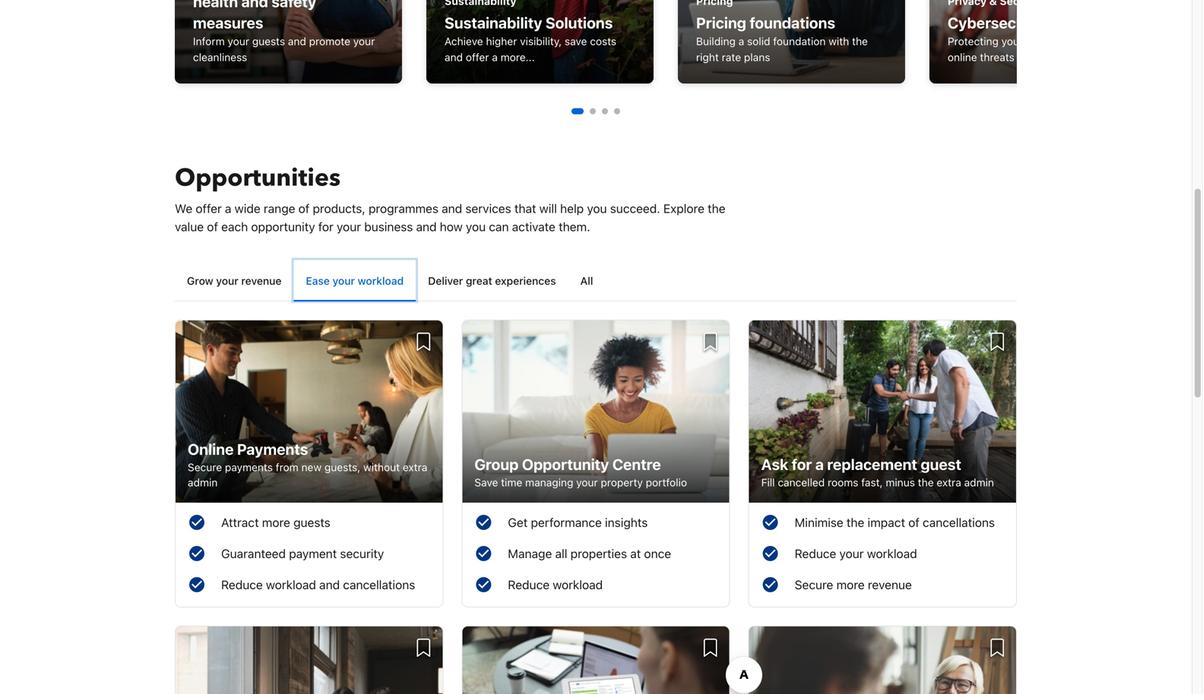 Task type: describe. For each thing, give the bounding box(es) containing it.
plans
[[744, 51, 770, 63]]

building
[[696, 35, 736, 48]]

opportunity
[[522, 456, 609, 474]]

your up secure more revenue
[[840, 547, 864, 561]]

check circle outline image for ask for a replacement guest
[[761, 514, 780, 534]]

services
[[466, 202, 511, 216]]

check circle outline image for reduce your workload
[[761, 545, 780, 565]]

1 vertical spatial of
[[207, 220, 218, 234]]

rooms
[[828, 477, 859, 489]]

ease your workload
[[306, 275, 404, 287]]

a inside ask for a replacement guest fill cancelled rooms fast, minus the extra admin
[[815, 456, 824, 474]]

group
[[475, 456, 519, 474]]

the inside pricing foundations building a solid foundation with the right rate plans
[[852, 35, 868, 48]]

cleanliness
[[193, 51, 247, 63]]

will
[[539, 202, 557, 216]]

sustainability solutions achieve higher visibility, save costs and offer a more...
[[445, 14, 617, 63]]

save
[[565, 35, 587, 48]]

cybersecurity
[[948, 14, 1049, 32]]

workload inside button
[[358, 275, 404, 287]]

check circle outline image for secure more revenue
[[761, 576, 780, 597]]

ease
[[306, 275, 330, 287]]

we
[[175, 202, 192, 216]]

a inside sustainability solutions achieve higher visibility, save costs and offer a more...
[[492, 51, 498, 63]]

minimise
[[795, 516, 844, 530]]

guests for your
[[252, 35, 285, 48]]

and inside the inform your guests and promote your cleanliness
[[288, 35, 306, 48]]

help
[[560, 202, 584, 216]]

check circle outline image left manage on the left of page
[[475, 545, 493, 565]]

online
[[188, 440, 234, 458]]

for inside ask for a replacement guest fill cancelled rooms fast, minus the extra admin
[[792, 456, 812, 474]]

1 vertical spatial cancellations
[[343, 578, 415, 592]]

cancelled
[[778, 477, 825, 489]]

offer inside opportunities we offer a wide range of products, programmes and services that will help you succeed. explore the value of each opportunity for your business and how you can activate them.
[[196, 202, 222, 216]]

1 horizontal spatial you
[[587, 202, 607, 216]]

fast,
[[861, 477, 883, 489]]

solutions
[[546, 14, 613, 32]]

programmes
[[369, 202, 439, 216]]

group opportunity centre save time managing your property portfolio
[[475, 456, 687, 489]]

workload down guaranteed payment security
[[266, 578, 316, 592]]

payments
[[237, 440, 308, 458]]

secure inside online payments secure payments from new guests, without extra admin
[[188, 461, 222, 474]]

get
[[508, 516, 528, 530]]

deliver
[[428, 275, 463, 287]]

insights
[[605, 516, 648, 530]]

each
[[221, 220, 248, 234]]

guest
[[921, 456, 962, 474]]

without
[[363, 461, 400, 474]]

all
[[580, 275, 593, 287]]

frrf image
[[930, 0, 1157, 84]]

time
[[501, 477, 522, 489]]

online payments secure payments from new guests, without extra admin
[[188, 440, 427, 489]]

your right promote
[[353, 35, 375, 48]]

guaranteed
[[221, 547, 286, 561]]

portfolio
[[646, 477, 687, 489]]

guaranteed payment security
[[221, 547, 384, 561]]

0 vertical spatial save image
[[991, 333, 1004, 351]]

your inside ease your workload button
[[333, 275, 355, 287]]

cybersecurity protecting your business against online threats
[[948, 14, 1108, 63]]

1 horizontal spatial secure
[[795, 578, 833, 592]]

property
[[601, 477, 643, 489]]

reduce workload
[[508, 578, 603, 592]]

foundation
[[773, 35, 826, 48]]

experiences
[[495, 275, 556, 287]]

all
[[555, 547, 567, 561]]

visibility,
[[520, 35, 562, 48]]

opportunities
[[175, 162, 341, 195]]

performance
[[531, 516, 602, 530]]

with
[[829, 35, 849, 48]]

minimise the impact of cancellations
[[795, 516, 995, 530]]

reduce for online payments
[[221, 578, 263, 592]]

check circle outline image for attract more guests
[[188, 514, 206, 534]]

inform
[[193, 35, 225, 48]]

booking.com_131021_flat_271.jpg image
[[426, 0, 654, 84]]

payments
[[225, 461, 273, 474]]

check circle outline image for reduce workload and cancellations
[[188, 576, 206, 597]]

check circle outline image for group opportunity centre
[[475, 514, 493, 534]]

the left 'impact'
[[847, 516, 865, 530]]

1 tab list from the top
[[175, 108, 1017, 114]]

1 horizontal spatial cancellations
[[923, 516, 995, 530]]

pricing foundations building a solid foundation with the right rate plans
[[696, 14, 868, 63]]

properties
[[571, 547, 627, 561]]

explore
[[664, 202, 705, 216]]

pricing foundations image
[[678, 0, 905, 84]]

extra inside ask for a replacement guest fill cancelled rooms fast, minus the extra admin
[[937, 477, 961, 489]]

protecting
[[948, 35, 999, 48]]

check circle outline image for reduce workload
[[475, 576, 493, 597]]

2 horizontal spatial reduce
[[795, 547, 836, 561]]

reduce for group opportunity centre
[[508, 578, 550, 592]]

offer inside sustainability solutions achieve higher visibility, save costs and offer a more...
[[466, 51, 489, 63]]

can activate
[[489, 220, 556, 234]]

replacement
[[827, 456, 917, 474]]

once
[[644, 547, 671, 561]]

foundations
[[750, 14, 835, 32]]

your inside opportunities we offer a wide range of products, programmes and services that will help you succeed. explore the value of each opportunity for your business and how you can activate them.
[[337, 220, 361, 234]]

your inside grow your revenue button
[[216, 275, 239, 287]]

ask for a replacement guest link
[[761, 456, 962, 474]]

admin inside online payments secure payments from new guests, without extra admin
[[188, 477, 218, 489]]

deliver great experiences
[[428, 275, 556, 287]]

revenue for secure more revenue
[[868, 578, 912, 592]]



Task type: vqa. For each thing, say whether or not it's contained in the screenshot.
extranet to the top
no



Task type: locate. For each thing, give the bounding box(es) containing it.
managing
[[525, 477, 573, 489]]

for inside opportunities we offer a wide range of products, programmes and services that will help you succeed. explore the value of each opportunity for your business and how you can activate them.
[[318, 220, 334, 234]]

a inside opportunities we offer a wide range of products, programmes and services that will help you succeed. explore the value of each opportunity for your business and how you can activate them.
[[225, 202, 231, 216]]

online payments link
[[188, 440, 308, 458]]

admin inside ask for a replacement guest fill cancelled rooms fast, minus the extra admin
[[964, 477, 994, 489]]

a inside pricing foundations building a solid foundation with the right rate plans
[[739, 35, 744, 48]]

more for secure
[[837, 578, 865, 592]]

a left the solid at the right top of page
[[739, 35, 744, 48]]

1 vertical spatial tab list
[[175, 260, 1017, 302]]

and up the how in the left top of the page
[[442, 202, 462, 216]]

2 admin from the left
[[964, 477, 994, 489]]

ease your workload button
[[294, 260, 416, 301]]

sustainability
[[445, 14, 542, 32]]

tab list down them. at the left top
[[175, 260, 1017, 302]]

0 horizontal spatial secure
[[188, 461, 222, 474]]

and inside sustainability solutions achieve higher visibility, save costs and offer a more...
[[445, 51, 463, 63]]

achieve
[[445, 35, 483, 48]]

1 vertical spatial more
[[837, 578, 865, 592]]

secure
[[188, 461, 222, 474], [795, 578, 833, 592]]

more down reduce your workload
[[837, 578, 865, 592]]

you right help
[[587, 202, 607, 216]]

0 horizontal spatial guests
[[252, 35, 285, 48]]

attract more guests
[[221, 516, 330, 530]]

0 horizontal spatial offer
[[196, 202, 222, 216]]

and down achieve
[[445, 51, 463, 63]]

secure more revenue
[[795, 578, 912, 592]]

cancellations down guest
[[923, 516, 995, 530]]

your inside group opportunity centre save time managing your property portfolio
[[576, 477, 598, 489]]

0 vertical spatial for
[[318, 220, 334, 234]]

0 horizontal spatial save image
[[417, 639, 430, 657]]

workload down minimise the impact of cancellations
[[867, 547, 917, 561]]

check circle outline image
[[188, 514, 206, 534], [188, 545, 206, 565], [761, 545, 780, 565], [188, 576, 206, 597], [475, 576, 493, 597], [761, 576, 780, 597]]

your down products,
[[337, 220, 361, 234]]

value
[[175, 220, 204, 234]]

check circle outline image for guaranteed payment security
[[188, 545, 206, 565]]

offer
[[466, 51, 489, 63], [196, 202, 222, 216]]

secure down online
[[188, 461, 222, 474]]

0 horizontal spatial revenue
[[241, 275, 282, 287]]

1 vertical spatial for
[[792, 456, 812, 474]]

solid
[[747, 35, 770, 48]]

1 vertical spatial save image
[[417, 639, 430, 657]]

1 horizontal spatial business
[[1026, 35, 1070, 48]]

tab list containing grow your revenue
[[175, 260, 1017, 302]]

save image
[[417, 333, 430, 351], [704, 333, 717, 351], [704, 639, 717, 657], [991, 639, 1004, 657]]

reduce down minimise
[[795, 547, 836, 561]]

revenue
[[241, 275, 282, 287], [868, 578, 912, 592]]

1 horizontal spatial revenue
[[868, 578, 912, 592]]

0 horizontal spatial more
[[262, 516, 290, 530]]

online
[[948, 51, 977, 63]]

1 vertical spatial business
[[364, 220, 413, 234]]

1 horizontal spatial extra
[[937, 477, 961, 489]]

0 vertical spatial offer
[[466, 51, 489, 63]]

extra
[[403, 461, 427, 474], [937, 477, 961, 489]]

promote
[[309, 35, 350, 48]]

that
[[515, 202, 536, 216]]

the down guest
[[918, 477, 934, 489]]

rate
[[722, 51, 741, 63]]

0 vertical spatial of
[[298, 202, 310, 216]]

guests inside the inform your guests and promote your cleanliness
[[252, 35, 285, 48]]

1 vertical spatial revenue
[[868, 578, 912, 592]]

guests up payment
[[293, 516, 330, 530]]

workload right ease
[[358, 275, 404, 287]]

get performance insights
[[508, 516, 648, 530]]

at
[[630, 547, 641, 561]]

pricing
[[696, 14, 746, 32]]

opportunity
[[251, 220, 315, 234]]

great
[[466, 275, 492, 287]]

more...
[[501, 51, 535, 63]]

inform your guests and promote your cleanliness
[[193, 35, 375, 63]]

reduce down guaranteed
[[221, 578, 263, 592]]

the right explore
[[708, 202, 726, 216]]

and
[[288, 35, 306, 48], [445, 51, 463, 63], [442, 202, 462, 216], [416, 220, 437, 234], [319, 578, 340, 592]]

extra inside online payments secure payments from new guests, without extra admin
[[403, 461, 427, 474]]

0 vertical spatial more
[[262, 516, 290, 530]]

0 vertical spatial revenue
[[241, 275, 282, 287]]

the inside ask for a replacement guest fill cancelled rooms fast, minus the extra admin
[[918, 477, 934, 489]]

save image
[[991, 333, 1004, 351], [417, 639, 430, 657]]

minus
[[886, 477, 915, 489]]

the inside opportunities we offer a wide range of products, programmes and services that will help you succeed. explore the value of each opportunity for your business and how you can activate them.
[[708, 202, 726, 216]]

guests right 'inform'
[[252, 35, 285, 48]]

group opportunity centre link
[[475, 456, 661, 474]]

0 vertical spatial secure
[[188, 461, 222, 474]]

products,
[[313, 202, 365, 216]]

1 horizontal spatial for
[[792, 456, 812, 474]]

1 horizontal spatial reduce
[[508, 578, 550, 592]]

check circle outline image down fill
[[761, 514, 780, 534]]

your up cleanliness
[[228, 35, 249, 48]]

right
[[696, 51, 719, 63]]

manage
[[508, 547, 552, 561]]

extra down guest
[[937, 477, 961, 489]]

for up cancelled
[[792, 456, 812, 474]]

from
[[276, 461, 299, 474]]

0 horizontal spatial reduce
[[221, 578, 263, 592]]

revenue left ease
[[241, 275, 282, 287]]

0 horizontal spatial business
[[364, 220, 413, 234]]

deliver great experiences button
[[416, 260, 568, 301]]

extra right without
[[403, 461, 427, 474]]

a up cancelled
[[815, 456, 824, 474]]

fill
[[761, 477, 775, 489]]

workload
[[358, 275, 404, 287], [867, 547, 917, 561], [266, 578, 316, 592], [553, 578, 603, 592]]

1 vertical spatial secure
[[795, 578, 833, 592]]

a down higher
[[492, 51, 498, 63]]

2 horizontal spatial of
[[909, 516, 920, 530]]

0 horizontal spatial cancellations
[[343, 578, 415, 592]]

and left the how in the left top of the page
[[416, 220, 437, 234]]

0 vertical spatial business
[[1026, 35, 1070, 48]]

guests,
[[325, 461, 361, 474]]

tab list
[[175, 108, 1017, 114], [175, 260, 1017, 302]]

range
[[264, 202, 295, 216]]

new
[[301, 461, 322, 474]]

ddd image
[[175, 0, 402, 84]]

security
[[340, 547, 384, 561]]

0 horizontal spatial admin
[[188, 477, 218, 489]]

offer down achieve
[[466, 51, 489, 63]]

cancellations down security
[[343, 578, 415, 592]]

of left each
[[207, 220, 218, 234]]

business inside cybersecurity protecting your business against online threats
[[1026, 35, 1070, 48]]

1 admin from the left
[[188, 477, 218, 489]]

0 vertical spatial guests
[[252, 35, 285, 48]]

your up threats
[[1002, 35, 1023, 48]]

higher
[[486, 35, 517, 48]]

wide
[[235, 202, 261, 216]]

offer right the we at the top left
[[196, 202, 222, 216]]

check circle outline image left get
[[475, 514, 493, 534]]

grow your revenue button
[[175, 260, 294, 301]]

0 horizontal spatial you
[[466, 220, 486, 234]]

0 vertical spatial you
[[587, 202, 607, 216]]

0 horizontal spatial extra
[[403, 461, 427, 474]]

payment
[[289, 547, 337, 561]]

guests
[[252, 35, 285, 48], [293, 516, 330, 530]]

for down products,
[[318, 220, 334, 234]]

grow
[[187, 275, 213, 287]]

reduce
[[795, 547, 836, 561], [221, 578, 263, 592], [508, 578, 550, 592]]

centre
[[613, 456, 661, 474]]

1 horizontal spatial offer
[[466, 51, 489, 63]]

attract
[[221, 516, 259, 530]]

workload down manage all properties at once
[[553, 578, 603, 592]]

tab list down costs on the top
[[175, 108, 1017, 114]]

revenue down reduce your workload
[[868, 578, 912, 592]]

1 horizontal spatial guests
[[293, 516, 330, 530]]

1 horizontal spatial save image
[[991, 333, 1004, 351]]

a
[[739, 35, 744, 48], [492, 51, 498, 63], [225, 202, 231, 216], [815, 456, 824, 474]]

secure down reduce your workload
[[795, 578, 833, 592]]

admin
[[188, 477, 218, 489], [964, 477, 994, 489]]

header teaser ask for a replacement guest image
[[749, 321, 1016, 503]]

costs
[[590, 35, 617, 48]]

of right 'impact'
[[909, 516, 920, 530]]

revenue inside button
[[241, 275, 282, 287]]

all button
[[568, 260, 605, 301]]

your down group opportunity centre link
[[576, 477, 598, 489]]

succeed.
[[610, 202, 660, 216]]

and left promote
[[288, 35, 306, 48]]

payments image
[[176, 321, 443, 503]]

how
[[440, 220, 463, 234]]

1 vertical spatial offer
[[196, 202, 222, 216]]

reduce workload and cancellations
[[221, 578, 415, 592]]

2 vertical spatial of
[[909, 516, 920, 530]]

check circle outline image
[[475, 514, 493, 534], [761, 514, 780, 534], [475, 545, 493, 565]]

them.
[[559, 220, 590, 234]]

reduce down manage on the left of page
[[508, 578, 550, 592]]

0 vertical spatial extra
[[403, 461, 427, 474]]

revenue for grow your revenue
[[241, 275, 282, 287]]

0 vertical spatial cancellations
[[923, 516, 995, 530]]

your right ease
[[333, 275, 355, 287]]

0 vertical spatial tab list
[[175, 108, 1017, 114]]

1 horizontal spatial of
[[298, 202, 310, 216]]

of
[[298, 202, 310, 216], [207, 220, 218, 234], [909, 516, 920, 530]]

0 horizontal spatial for
[[318, 220, 334, 234]]

a up each
[[225, 202, 231, 216]]

business inside opportunities we offer a wide range of products, programmes and services that will help you succeed. explore the value of each opportunity for your business and how you can activate them.
[[364, 220, 413, 234]]

more
[[262, 516, 290, 530], [837, 578, 865, 592]]

the
[[852, 35, 868, 48], [708, 202, 726, 216], [918, 477, 934, 489], [847, 516, 865, 530]]

1 horizontal spatial more
[[837, 578, 865, 592]]

business down "programmes" on the top of page
[[364, 220, 413, 234]]

and down payment
[[319, 578, 340, 592]]

1 horizontal spatial admin
[[964, 477, 994, 489]]

0 horizontal spatial of
[[207, 220, 218, 234]]

ask
[[761, 456, 789, 474]]

of right range
[[298, 202, 310, 216]]

1 vertical spatial extra
[[937, 477, 961, 489]]

more right attract
[[262, 516, 290, 530]]

more for attract
[[262, 516, 290, 530]]

your inside cybersecurity protecting your business against online threats
[[1002, 35, 1023, 48]]

grow your revenue
[[187, 275, 282, 287]]

2 tab list from the top
[[175, 260, 1017, 302]]

business left against
[[1026, 35, 1070, 48]]

against
[[1072, 35, 1108, 48]]

manage all properties at once
[[508, 547, 671, 561]]

1 vertical spatial you
[[466, 220, 486, 234]]

1 vertical spatial guests
[[293, 516, 330, 530]]

guests for more
[[293, 516, 330, 530]]

the right with
[[852, 35, 868, 48]]

you down services
[[466, 220, 486, 234]]

your right the grow
[[216, 275, 239, 287]]

threats
[[980, 51, 1015, 63]]



